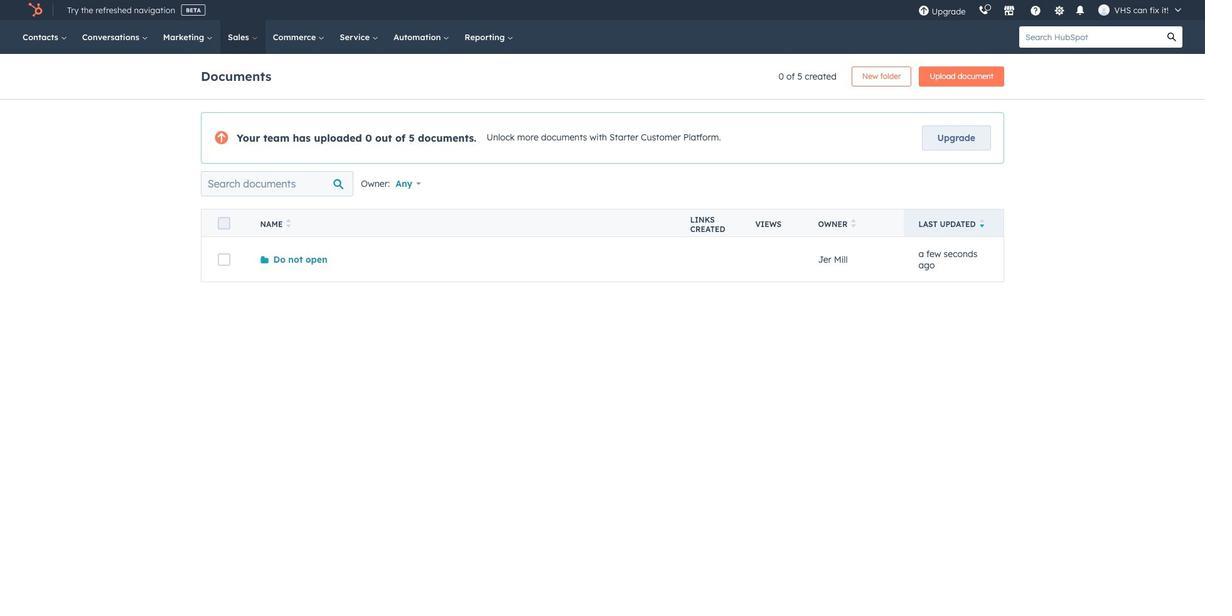 Task type: vqa. For each thing, say whether or not it's contained in the screenshot.
Marketplaces icon
yes



Task type: describe. For each thing, give the bounding box(es) containing it.
press to sort. image
[[851, 219, 856, 228]]

descending sort. press to sort ascending. element
[[980, 219, 984, 230]]

marketplaces image
[[1003, 6, 1015, 17]]

press to sort. image
[[286, 219, 291, 228]]

1 press to sort. element from the left
[[286, 219, 291, 230]]

jer mill image
[[1098, 4, 1110, 16]]

Search HubSpot search field
[[1019, 26, 1161, 48]]



Task type: locate. For each thing, give the bounding box(es) containing it.
Search search field
[[201, 171, 353, 196]]

press to sort. element
[[286, 219, 291, 230], [851, 219, 856, 230]]

0 horizontal spatial press to sort. element
[[286, 219, 291, 230]]

descending sort. press to sort ascending. image
[[980, 219, 984, 228]]

banner
[[201, 63, 1004, 87]]

2 press to sort. element from the left
[[851, 219, 856, 230]]

1 horizontal spatial press to sort. element
[[851, 219, 856, 230]]

menu
[[912, 0, 1190, 20]]



